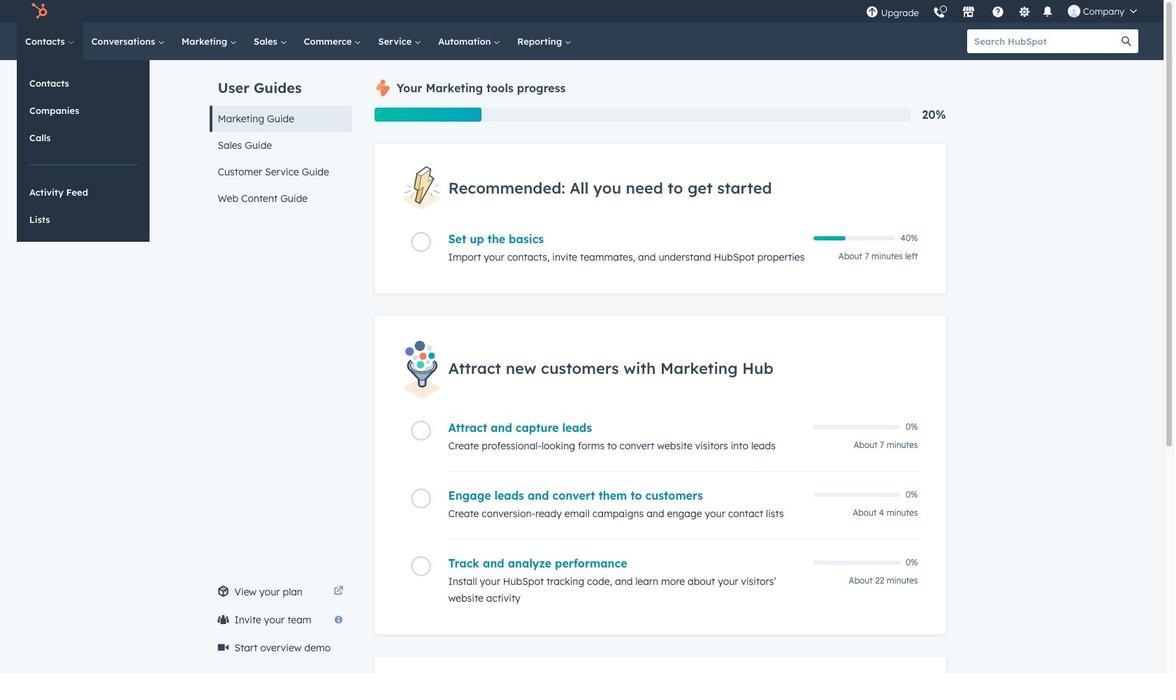 Task type: locate. For each thing, give the bounding box(es) containing it.
marketplaces image
[[962, 6, 975, 19]]

Search HubSpot search field
[[967, 29, 1115, 53]]

jacob simon image
[[1068, 5, 1080, 17]]

menu
[[859, 0, 1147, 22]]

progress bar
[[374, 108, 482, 122]]

link opens in a new window image
[[334, 584, 344, 600], [334, 586, 344, 597]]

contacts menu
[[17, 60, 150, 242]]



Task type: describe. For each thing, give the bounding box(es) containing it.
1 link opens in a new window image from the top
[[334, 584, 344, 600]]

[object object] complete progress bar
[[813, 236, 846, 241]]

2 link opens in a new window image from the top
[[334, 586, 344, 597]]

user guides element
[[209, 60, 352, 212]]



Task type: vqa. For each thing, say whether or not it's contained in the screenshot.
New visitor session totals by day with source breakdown element
no



